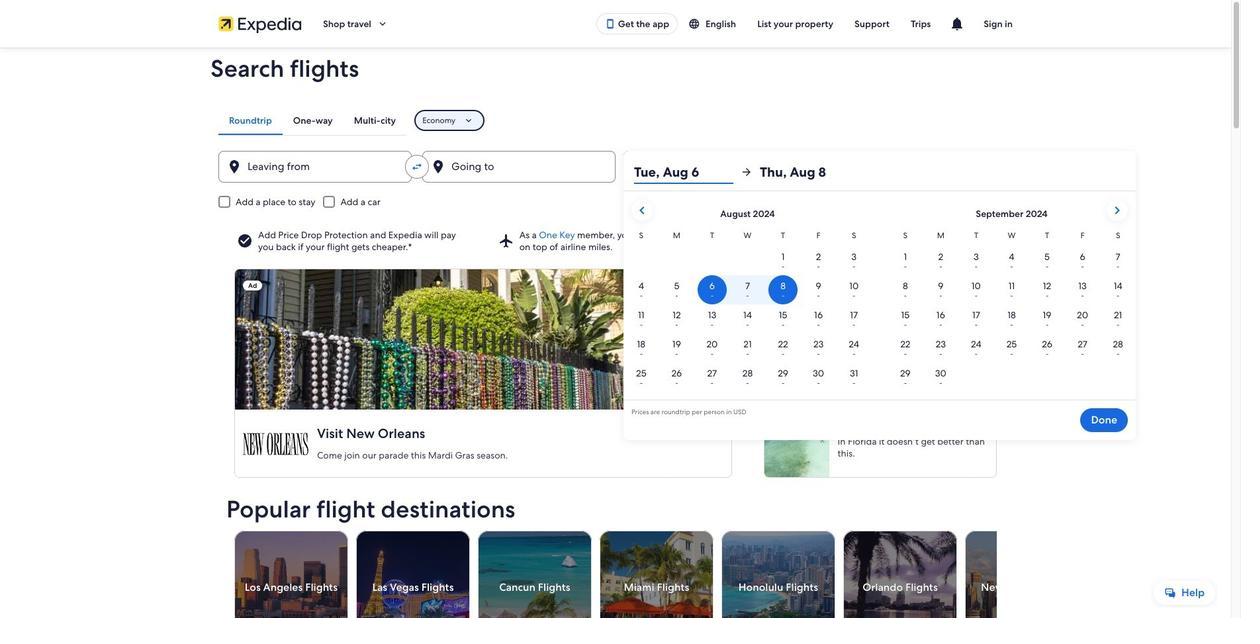 Task type: locate. For each thing, give the bounding box(es) containing it.
cancun flights image
[[478, 531, 592, 618]]

main content
[[0, 48, 1231, 618]]

previous image
[[226, 580, 242, 596]]

new york flights image
[[965, 531, 1079, 618]]

los angeles flights image
[[234, 531, 348, 618]]

tab list
[[218, 106, 407, 135]]

orlando flights image
[[843, 531, 957, 618]]

las vegas flights image
[[356, 531, 470, 618]]

next image
[[989, 580, 1005, 596]]

communication center icon image
[[949, 16, 965, 32]]

expedia logo image
[[218, 15, 302, 33]]

small image
[[688, 18, 706, 30]]



Task type: vqa. For each thing, say whether or not it's contained in the screenshot.
Swap origin and destination values ICON
yes



Task type: describe. For each thing, give the bounding box(es) containing it.
popular flight destinations region
[[218, 496, 1079, 618]]

download the app button image
[[605, 19, 615, 29]]

swap origin and destination values image
[[411, 161, 423, 173]]

previous month image
[[634, 203, 650, 218]]

miami flights image
[[600, 531, 714, 618]]

honolulu flights image
[[722, 531, 835, 618]]

next month image
[[1109, 203, 1125, 218]]

shop travel image
[[377, 18, 389, 30]]



